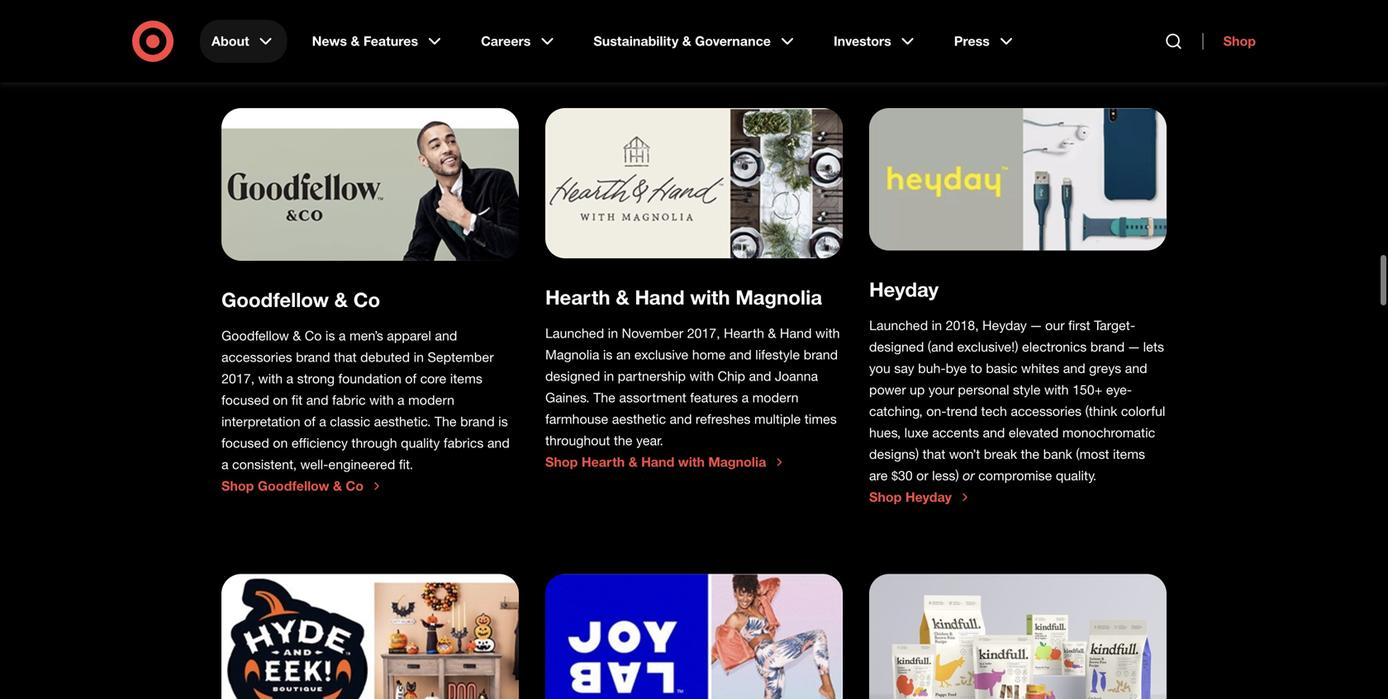 Task type: locate. For each thing, give the bounding box(es) containing it.
year.
[[636, 433, 663, 449]]

2 horizontal spatial graphical user interface image
[[869, 108, 1167, 251]]

items down 'september'
[[450, 371, 483, 387]]

items down monochromatic
[[1113, 447, 1145, 463]]

with down the whites at the bottom right of page
[[1044, 382, 1069, 398]]

accessories
[[221, 350, 292, 366], [1011, 404, 1082, 420]]

throughout
[[545, 433, 610, 449]]

with up 'joanna'
[[816, 326, 840, 342]]

1 focused from the top
[[221, 392, 269, 409]]

1 vertical spatial co
[[346, 478, 364, 495]]

0 horizontal spatial —
[[1031, 318, 1042, 334]]

brand up 'joanna'
[[804, 347, 838, 363]]

aesthetic and refreshes multiple
[[612, 412, 801, 428]]

0 horizontal spatial is
[[498, 414, 508, 430]]

the left year.
[[614, 433, 633, 449]]

2017, inside goodfellow & co is a men's apparel and accessories brand that debuted in september 2017, with a strong foundation of core items focused on fit and fabric with a modern interpretation of a classic aesthetic. the brand is focused on efficiency through quality fabrics and a consistent, well-engineered fit. shop goodfellow & co
[[221, 371, 255, 387]]

is inside goodfellow & co is a men's apparel and accessories brand that debuted in september 2017, with a strong foundation of core items focused on fit and fabric with a modern interpretation of a classic aesthetic. the brand is focused on efficiency through quality fabrics and a consistent, well-engineered fit. shop goodfellow & co
[[498, 414, 508, 430]]

features
[[690, 390, 738, 406]]

& down year.
[[629, 454, 638, 471]]

1 vertical spatial on
[[273, 435, 288, 452]]

0 vertical spatial —
[[1031, 318, 1042, 334]]

0 horizontal spatial of
[[304, 414, 316, 430]]

launched in november 2017, hearth & hand with magnolia is an exclusive home and lifestyle brand designed in partnership with chip and joanna gaines. the assortment features a modern farmhouse aesthetic and refreshes multiple times throughout the year. shop hearth & hand with magnolia
[[545, 326, 840, 471]]

hand up lifestyle
[[780, 326, 812, 342]]

shop
[[869, 23, 902, 39], [1223, 33, 1256, 49], [545, 454, 578, 471], [221, 478, 254, 495], [869, 490, 902, 506]]

goodfellow up co is
[[221, 288, 329, 312]]

focused down interpretation
[[221, 435, 269, 452]]

1 horizontal spatial is
[[603, 347, 613, 363]]

1 vertical spatial accessories
[[1011, 404, 1082, 420]]

1 horizontal spatial accessories
[[1011, 404, 1082, 420]]

0 horizontal spatial designed
[[545, 369, 600, 385]]

november
[[622, 326, 684, 342]]

graphical user interface image
[[869, 108, 1167, 251], [221, 575, 519, 700], [545, 575, 843, 700]]

news & features
[[312, 33, 418, 49]]

strong
[[297, 371, 335, 387]]

1 vertical spatial heyday
[[983, 318, 1027, 334]]

say
[[894, 361, 914, 377]]

0 horizontal spatial launched
[[545, 326, 604, 342]]

0 horizontal spatial accessories
[[221, 350, 292, 366]]

chip
[[718, 369, 745, 385]]

2017, inside "launched in november 2017, hearth & hand with magnolia is an exclusive home and lifestyle brand designed in partnership with chip and joanna gaines. the assortment features a modern farmhouse aesthetic and refreshes multiple times throughout the year. shop hearth & hand with magnolia"
[[687, 326, 720, 342]]

or right $30
[[917, 468, 929, 484]]

co is
[[305, 328, 335, 344]]

with
[[690, 285, 730, 309], [816, 326, 840, 342], [690, 369, 714, 385], [258, 371, 283, 387], [1044, 382, 1069, 398], [369, 392, 394, 409], [678, 454, 705, 471]]

1 vertical spatial —
[[1129, 339, 1140, 355]]

hand
[[635, 285, 685, 309], [780, 326, 812, 342], [641, 454, 675, 471]]

the inside goodfellow & co is a men's apparel and accessories brand that debuted in september 2017, with a strong foundation of core items focused on fit and fabric with a modern interpretation of a classic aesthetic. the brand is focused on efficiency through quality fabrics and a consistent, well-engineered fit. shop goodfellow & co
[[435, 414, 457, 430]]

and down lifestyle
[[749, 369, 771, 385]]

consistent,
[[232, 457, 297, 473]]

modern inside "launched in november 2017, hearth & hand with magnolia is an exclusive home and lifestyle brand designed in partnership with chip and joanna gaines. the assortment features a modern farmhouse aesthetic and refreshes multiple times throughout the year. shop hearth & hand with magnolia"
[[753, 390, 799, 406]]

is left an
[[603, 347, 613, 363]]

the up fabrics
[[435, 414, 457, 430]]

0 vertical spatial magnolia
[[736, 285, 822, 309]]

1 horizontal spatial that
[[923, 447, 946, 463]]

debuted
[[360, 350, 410, 366]]

1 vertical spatial hand
[[780, 326, 812, 342]]

and right fit
[[306, 392, 329, 409]]

goodfellow for goodfellow & co
[[221, 288, 329, 312]]

launched inside launched in 2018, heyday — our first target- designed (and exclusive!) electronics brand — lets you say buh-bye to basic whites and greys and power up your personal style with 150+ eye- catching, on-trend tech accessories (think colorful hues, luxe accents and elevated monochromatic designs) that won't break the bank (most items are $30 or less)
[[869, 318, 928, 334]]

news
[[312, 33, 347, 49]]

& right news
[[351, 33, 360, 49]]

0 vertical spatial designed
[[869, 339, 924, 355]]

trend
[[947, 404, 978, 420]]

first
[[1068, 318, 1091, 334]]

0 horizontal spatial 2017,
[[221, 371, 255, 387]]

modern inside goodfellow & co is a men's apparel and accessories brand that debuted in september 2017, with a strong foundation of core items focused on fit and fabric with a modern interpretation of a classic aesthetic. the brand is focused on efficiency through quality fabrics and a consistent, well-engineered fit. shop goodfellow & co
[[408, 392, 454, 409]]

1 vertical spatial goodfellow
[[221, 328, 289, 344]]

1 vertical spatial is
[[498, 414, 508, 430]]

on left fit
[[273, 392, 288, 409]]

launched in 2018, heyday — our first target- designed (and exclusive!) electronics brand — lets you say buh-bye to basic whites and greys and power up your personal style with 150+ eye- catching, on-trend tech accessories (think colorful hues, luxe accents and elevated monochromatic designs) that won't break the bank (most items are $30 or less)
[[869, 318, 1165, 484]]

designed inside launched in 2018, heyday — our first target- designed (and exclusive!) electronics brand — lets you say buh-bye to basic whites and greys and power up your personal style with 150+ eye- catching, on-trend tech accessories (think colorful hues, luxe accents and elevated monochromatic designs) that won't break the bank (most items are $30 or less)
[[869, 339, 924, 355]]

magnolia up gaines.
[[545, 347, 599, 363]]

in inside launched in 2018, heyday — our first target- designed (and exclusive!) electronics brand — lets you say buh-bye to basic whites and greys and power up your personal style with 150+ eye- catching, on-trend tech accessories (think colorful hues, luxe accents and elevated monochromatic designs) that won't break the bank (most items are $30 or less)
[[932, 318, 942, 334]]

the up farmhouse
[[593, 390, 616, 406]]

of left core
[[405, 371, 417, 387]]

1 goodfellow from the top
[[221, 288, 329, 312]]

about
[[212, 33, 249, 49]]

hearth
[[545, 285, 610, 309], [724, 326, 764, 342], [582, 454, 625, 471]]

0 horizontal spatial modern
[[408, 392, 454, 409]]

0 vertical spatial the
[[593, 390, 616, 406]]

0 vertical spatial accessories
[[221, 350, 292, 366]]

hearth & hand with magnolia
[[545, 285, 822, 309]]

with down home
[[690, 369, 714, 385]]

— left our
[[1031, 318, 1042, 334]]

1 horizontal spatial the
[[593, 390, 616, 406]]

greys
[[1089, 361, 1122, 377]]

1 horizontal spatial graphical user interface image
[[545, 575, 843, 700]]

co up "men's"
[[353, 288, 380, 312]]

a down chip
[[742, 390, 749, 406]]

brand
[[1091, 339, 1125, 355], [804, 347, 838, 363], [296, 350, 330, 366], [460, 414, 495, 430]]

brand up greys
[[1091, 339, 1125, 355]]

1 vertical spatial the
[[435, 414, 457, 430]]

that up less) on the right bottom of page
[[923, 447, 946, 463]]

or down won't
[[963, 468, 975, 484]]

investors
[[834, 33, 891, 49]]

1 vertical spatial focused
[[221, 435, 269, 452]]

sustainability & governance
[[594, 33, 771, 49]]

your
[[929, 382, 954, 398]]

designed up "say"
[[869, 339, 924, 355]]

2 vertical spatial heyday
[[906, 490, 952, 506]]

brand inside "launched in november 2017, hearth & hand with magnolia is an exclusive home and lifestyle brand designed in partnership with chip and joanna gaines. the assortment features a modern farmhouse aesthetic and refreshes multiple times throughout the year. shop hearth & hand with magnolia"
[[804, 347, 838, 363]]

a up fit
[[286, 371, 293, 387]]

1 horizontal spatial or
[[963, 468, 975, 484]]

the down the elevated
[[1021, 447, 1040, 463]]

a up aesthetic.
[[398, 392, 405, 409]]

heyday down less) on the right bottom of page
[[906, 490, 952, 506]]

1 vertical spatial items
[[1113, 447, 1145, 463]]

1 vertical spatial designed
[[545, 369, 600, 385]]

shop good & gather
[[869, 23, 999, 39]]

a
[[339, 328, 346, 344], [286, 371, 293, 387], [742, 390, 749, 406], [398, 392, 405, 409], [319, 414, 326, 430], [221, 457, 229, 473]]

1 horizontal spatial modern
[[753, 390, 799, 406]]

and up the eye-
[[1125, 361, 1148, 377]]

fabric
[[332, 392, 366, 409]]

accessories up fit
[[221, 350, 292, 366]]

in inside goodfellow & co is a men's apparel and accessories brand that debuted in september 2017, with a strong foundation of core items focused on fit and fabric with a modern interpretation of a classic aesthetic. the brand is focused on efficiency through quality fabrics and a consistent, well-engineered fit. shop goodfellow & co
[[414, 350, 424, 366]]

and up 'september'
[[435, 328, 457, 344]]

designed up gaines.
[[545, 369, 600, 385]]

magnolia down the aesthetic and refreshes multiple
[[709, 454, 766, 471]]

tech
[[981, 404, 1007, 420]]

items
[[450, 371, 483, 387], [1113, 447, 1145, 463]]

is left farmhouse
[[498, 414, 508, 430]]

1 vertical spatial 2017,
[[221, 371, 255, 387]]

monochromatic
[[1063, 425, 1155, 441]]

an
[[616, 347, 631, 363]]

& up lifestyle
[[768, 326, 776, 342]]

modern down core
[[408, 392, 454, 409]]

in down apparel
[[414, 350, 424, 366]]

0 vertical spatial is
[[603, 347, 613, 363]]

launched up gaines.
[[545, 326, 604, 342]]

0 horizontal spatial items
[[450, 371, 483, 387]]

farmhouse
[[545, 412, 608, 428]]

launched for designed
[[869, 318, 928, 334]]

goodfellow down goodfellow & co on the left of the page
[[221, 328, 289, 344]]

heyday up exclusive!)
[[983, 318, 1027, 334]]

the
[[614, 433, 633, 449], [1021, 447, 1040, 463]]

sustainability
[[594, 33, 679, 49]]

accessories up the elevated
[[1011, 404, 1082, 420]]

— left lets
[[1129, 339, 1140, 355]]

& inside goodfellow & co is a men's apparel and accessories brand that debuted in september 2017, with a strong foundation of core items focused on fit and fabric with a modern interpretation of a classic aesthetic. the brand is focused on efficiency through quality fabrics and a consistent, well-engineered fit. shop goodfellow & co
[[293, 328, 301, 344]]

are
[[869, 468, 888, 484]]

0 horizontal spatial the
[[614, 433, 633, 449]]

well-
[[300, 457, 328, 473]]

co down engineered
[[346, 478, 364, 495]]

brand inside launched in 2018, heyday — our first target- designed (and exclusive!) electronics brand — lets you say buh-bye to basic whites and greys and power up your personal style with 150+ eye- catching, on-trend tech accessories (think colorful hues, luxe accents and elevated monochromatic designs) that won't break the bank (most items are $30 or less)
[[1091, 339, 1125, 355]]

magnolia up lifestyle
[[736, 285, 822, 309]]

launched up "say"
[[869, 318, 928, 334]]

the inside "launched in november 2017, hearth & hand with magnolia is an exclusive home and lifestyle brand designed in partnership with chip and joanna gaines. the assortment features a modern farmhouse aesthetic and refreshes multiple times throughout the year. shop hearth & hand with magnolia"
[[614, 433, 633, 449]]

0 vertical spatial of
[[405, 371, 417, 387]]

0 horizontal spatial the
[[435, 414, 457, 430]]

—
[[1031, 318, 1042, 334], [1129, 339, 1140, 355]]

1 horizontal spatial designed
[[869, 339, 924, 355]]

goodfellow inside goodfellow & co is a men's apparel and accessories brand that debuted in september 2017, with a strong foundation of core items focused on fit and fabric with a modern interpretation of a classic aesthetic. the brand is focused on efficiency through quality fabrics and a consistent, well-engineered fit. shop goodfellow & co
[[221, 328, 289, 344]]

1 horizontal spatial the
[[1021, 447, 1040, 463]]

2017,
[[687, 326, 720, 342], [221, 371, 255, 387]]

shop hearth & hand with magnolia link
[[545, 454, 786, 471]]

that down "men's"
[[334, 350, 357, 366]]

0 vertical spatial on
[[273, 392, 288, 409]]

and
[[435, 328, 457, 344], [729, 347, 752, 363], [1063, 361, 1086, 377], [1125, 361, 1148, 377], [749, 369, 771, 385], [306, 392, 329, 409], [983, 425, 1005, 441], [487, 435, 510, 452]]

1 vertical spatial that
[[923, 447, 946, 463]]

hand up 'november'
[[635, 285, 685, 309]]

or
[[917, 468, 929, 484], [963, 468, 975, 484]]

& left co is
[[293, 328, 301, 344]]

2 goodfellow from the top
[[221, 328, 289, 344]]

of
[[405, 371, 417, 387], [304, 414, 316, 430]]

heyday
[[869, 278, 939, 302], [983, 318, 1027, 334], [906, 490, 952, 506]]

modern down 'joanna'
[[753, 390, 799, 406]]

2017, up interpretation
[[221, 371, 255, 387]]

on-
[[927, 404, 947, 420]]

launched inside "launched in november 2017, hearth & hand with magnolia is an exclusive home and lifestyle brand designed in partnership with chip and joanna gaines. the assortment features a modern farmhouse aesthetic and refreshes multiple times throughout the year. shop hearth & hand with magnolia"
[[545, 326, 604, 342]]

goodfellow for goodfellow & co is a men's apparel and accessories brand that debuted in september 2017, with a strong foundation of core items focused on fit and fabric with a modern interpretation of a classic aesthetic. the brand is focused on efficiency through quality fabrics and a consistent, well-engineered fit. shop goodfellow & co
[[221, 328, 289, 344]]

0 vertical spatial heyday
[[869, 278, 939, 302]]

0 vertical spatial focused
[[221, 392, 269, 409]]

of up efficiency
[[304, 414, 316, 430]]

to
[[971, 361, 982, 377]]

0 horizontal spatial or
[[917, 468, 929, 484]]

items inside launched in 2018, heyday — our first target- designed (and exclusive!) electronics brand — lets you say buh-bye to basic whites and greys and power up your personal style with 150+ eye- catching, on-trend tech accessories (think colorful hues, luxe accents and elevated monochromatic designs) that won't break the bank (most items are $30 or less)
[[1113, 447, 1145, 463]]

exclusive
[[634, 347, 689, 363]]

hand down year.
[[641, 454, 675, 471]]

shop heyday link
[[869, 490, 972, 506]]

modern
[[753, 390, 799, 406], [408, 392, 454, 409]]

2 vertical spatial hand
[[641, 454, 675, 471]]

times
[[805, 412, 837, 428]]

that inside launched in 2018, heyday — our first target- designed (and exclusive!) electronics brand — lets you say buh-bye to basic whites and greys and power up your personal style with 150+ eye- catching, on-trend tech accessories (think colorful hues, luxe accents and elevated monochromatic designs) that won't break the bank (most items are $30 or less)
[[923, 447, 946, 463]]

& left governance
[[682, 33, 691, 49]]

in up "(and" on the right of the page
[[932, 318, 942, 334]]

1 or from the left
[[917, 468, 929, 484]]

(think
[[1085, 404, 1118, 420]]

0 vertical spatial goodfellow
[[221, 288, 329, 312]]

0 horizontal spatial graphical user interface image
[[221, 575, 519, 700]]

heyday up "(and" on the right of the page
[[869, 278, 939, 302]]

co
[[353, 288, 380, 312], [346, 478, 364, 495]]

2017, up home
[[687, 326, 720, 342]]

1 horizontal spatial —
[[1129, 339, 1140, 355]]

&
[[944, 23, 953, 39], [351, 33, 360, 49], [682, 33, 691, 49], [616, 285, 629, 309], [334, 288, 348, 312], [768, 326, 776, 342], [293, 328, 301, 344], [629, 454, 638, 471]]

1 horizontal spatial launched
[[869, 318, 928, 334]]

fabrics
[[444, 435, 484, 452]]

our
[[1045, 318, 1065, 334]]

elevated
[[1009, 425, 1059, 441]]

1 vertical spatial hearth
[[724, 326, 764, 342]]

1 horizontal spatial 2017,
[[687, 326, 720, 342]]

that
[[334, 350, 357, 366], [923, 447, 946, 463]]

on up "consistent,"
[[273, 435, 288, 452]]

shop good & gather link
[[869, 23, 1019, 40]]

2 or from the left
[[963, 468, 975, 484]]

0 horizontal spatial that
[[334, 350, 357, 366]]

through
[[352, 435, 397, 452]]

1 horizontal spatial items
[[1113, 447, 1145, 463]]

investors link
[[822, 20, 929, 63]]

0 vertical spatial items
[[450, 371, 483, 387]]

0 vertical spatial that
[[334, 350, 357, 366]]

0 vertical spatial 2017,
[[687, 326, 720, 342]]

0 vertical spatial hand
[[635, 285, 685, 309]]

on
[[273, 392, 288, 409], [273, 435, 288, 452]]

focused up interpretation
[[221, 392, 269, 409]]

launched for magnolia
[[545, 326, 604, 342]]



Task type: vqa. For each thing, say whether or not it's contained in the screenshot.
'&' in Internships & Entry-Level Programs link
no



Task type: describe. For each thing, give the bounding box(es) containing it.
up
[[910, 382, 925, 398]]

or inside launched in 2018, heyday — our first target- designed (and exclusive!) electronics brand — lets you say buh-bye to basic whites and greys and power up your personal style with 150+ eye- catching, on-trend tech accessories (think colorful hues, luxe accents and elevated monochromatic designs) that won't break the bank (most items are $30 or less)
[[917, 468, 929, 484]]

partnership
[[618, 369, 686, 385]]

quality.
[[1056, 468, 1097, 484]]

text, timeline image
[[869, 575, 1167, 700]]

eye-
[[1106, 382, 1132, 398]]

careers link
[[469, 20, 569, 63]]

hues,
[[869, 425, 901, 441]]

fit
[[292, 392, 303, 409]]

the inside launched in 2018, heyday — our first target- designed (and exclusive!) electronics brand — lets you say buh-bye to basic whites and greys and power up your personal style with 150+ eye- catching, on-trend tech accessories (think colorful hues, luxe accents and elevated monochromatic designs) that won't break the bank (most items are $30 or less)
[[1021, 447, 1040, 463]]

men's
[[350, 328, 383, 344]]

2 vertical spatial magnolia
[[709, 454, 766, 471]]

power
[[869, 382, 906, 398]]

joanna
[[775, 369, 818, 385]]

buh-
[[918, 361, 946, 377]]

modern for hearth & hand with magnolia
[[753, 390, 799, 406]]

apparel
[[387, 328, 431, 344]]

(most
[[1076, 447, 1109, 463]]

and down tech
[[983, 425, 1005, 441]]

with up home
[[690, 285, 730, 309]]

quality
[[401, 435, 440, 452]]

or inside or compromise quality. shop heyday
[[963, 468, 975, 484]]

style
[[1013, 382, 1041, 398]]

shop inside "launched in november 2017, hearth & hand with magnolia is an exclusive home and lifestyle brand designed in partnership with chip and joanna gaines. the assortment features a modern farmhouse aesthetic and refreshes multiple times throughout the year. shop hearth & hand with magnolia"
[[545, 454, 578, 471]]

(and
[[928, 339, 954, 355]]

a man in a suit image
[[221, 108, 519, 261]]

you
[[869, 361, 891, 377]]

a inside "launched in november 2017, hearth & hand with magnolia is an exclusive home and lifestyle brand designed in partnership with chip and joanna gaines. the assortment features a modern farmhouse aesthetic and refreshes multiple times throughout the year. shop hearth & hand with magnolia"
[[742, 390, 749, 406]]

press link
[[943, 20, 1028, 63]]

2018,
[[946, 318, 979, 334]]

designs)
[[869, 447, 919, 463]]

goodfellow &
[[258, 478, 342, 495]]

1 vertical spatial magnolia
[[545, 347, 599, 363]]

& up 'november'
[[616, 285, 629, 309]]

won't
[[949, 447, 980, 463]]

co inside goodfellow & co is a men's apparel and accessories brand that debuted in september 2017, with a strong foundation of core items focused on fit and fabric with a modern interpretation of a classic aesthetic. the brand is focused on efficiency through quality fabrics and a consistent, well-engineered fit. shop goodfellow & co
[[346, 478, 364, 495]]

2 on from the top
[[273, 435, 288, 452]]

accessories inside launched in 2018, heyday — our first target- designed (and exclusive!) electronics brand — lets you say buh-bye to basic whites and greys and power up your personal style with 150+ eye- catching, on-trend tech accessories (think colorful hues, luxe accents and elevated monochromatic designs) that won't break the bank (most items are $30 or less)
[[1011, 404, 1082, 420]]

efficiency
[[292, 435, 348, 452]]

bank
[[1043, 447, 1073, 463]]

features
[[363, 33, 418, 49]]

lifestyle
[[755, 347, 800, 363]]

less)
[[932, 468, 959, 484]]

a left "consistent,"
[[221, 457, 229, 473]]

150+
[[1073, 382, 1103, 398]]

catching,
[[869, 404, 923, 420]]

classic
[[330, 414, 370, 430]]

items inside goodfellow & co is a men's apparel and accessories brand that debuted in september 2017, with a strong foundation of core items focused on fit and fabric with a modern interpretation of a classic aesthetic. the brand is focused on efficiency through quality fabrics and a consistent, well-engineered fit. shop goodfellow & co
[[450, 371, 483, 387]]

gather
[[956, 23, 999, 39]]

designed inside "launched in november 2017, hearth & hand with magnolia is an exclusive home and lifestyle brand designed in partnership with chip and joanna gaines. the assortment features a modern farmhouse aesthetic and refreshes multiple times throughout the year. shop hearth & hand with magnolia"
[[545, 369, 600, 385]]

with down foundation
[[369, 392, 394, 409]]

heyday inside or compromise quality. shop heyday
[[906, 490, 952, 506]]

about link
[[200, 20, 287, 63]]

with up interpretation
[[258, 371, 283, 387]]

& up co is
[[334, 288, 348, 312]]

aesthetic.
[[374, 414, 431, 430]]

is inside "launched in november 2017, hearth & hand with magnolia is an exclusive home and lifestyle brand designed in partnership with chip and joanna gaines. the assortment features a modern farmhouse aesthetic and refreshes multiple times throughout the year. shop hearth & hand with magnolia"
[[603, 347, 613, 363]]

shop inside goodfellow & co is a men's apparel and accessories brand that debuted in september 2017, with a strong foundation of core items focused on fit and fabric with a modern interpretation of a classic aesthetic. the brand is focused on efficiency through quality fabrics and a consistent, well-engineered fit. shop goodfellow & co
[[221, 478, 254, 495]]

fit.
[[399, 457, 413, 473]]

and up chip
[[729, 347, 752, 363]]

press
[[954, 33, 990, 49]]

and right fabrics
[[487, 435, 510, 452]]

in left partnership
[[604, 369, 614, 385]]

exclusive!)
[[957, 339, 1019, 355]]

accents
[[932, 425, 979, 441]]

personal
[[958, 382, 1009, 398]]

electronics
[[1022, 339, 1087, 355]]

shop link
[[1203, 33, 1256, 50]]

whites
[[1021, 361, 1060, 377]]

brand up strong
[[296, 350, 330, 366]]

gaines.
[[545, 390, 590, 406]]

2 focused from the top
[[221, 435, 269, 452]]

0 vertical spatial co
[[353, 288, 380, 312]]

september
[[428, 350, 494, 366]]

core
[[420, 371, 447, 387]]

break
[[984, 447, 1017, 463]]

foundation
[[338, 371, 401, 387]]

the inside "launched in november 2017, hearth & hand with magnolia is an exclusive home and lifestyle brand designed in partnership with chip and joanna gaines. the assortment features a modern farmhouse aesthetic and refreshes multiple times throughout the year. shop hearth & hand with magnolia"
[[593, 390, 616, 406]]

a up efficiency
[[319, 414, 326, 430]]

modern for goodfellow & co
[[408, 392, 454, 409]]

good
[[906, 23, 940, 39]]

home
[[692, 347, 726, 363]]

with down the aesthetic and refreshes multiple
[[678, 454, 705, 471]]

brand up fabrics
[[460, 414, 495, 430]]

and up 150+
[[1063, 361, 1086, 377]]

that inside goodfellow & co is a men's apparel and accessories brand that debuted in september 2017, with a strong foundation of core items focused on fit and fabric with a modern interpretation of a classic aesthetic. the brand is focused on efficiency through quality fabrics and a consistent, well-engineered fit. shop goodfellow & co
[[334, 350, 357, 366]]

1 vertical spatial of
[[304, 414, 316, 430]]

accessories inside goodfellow & co is a men's apparel and accessories brand that debuted in september 2017, with a strong foundation of core items focused on fit and fabric with a modern interpretation of a classic aesthetic. the brand is focused on efficiency through quality fabrics and a consistent, well-engineered fit. shop goodfellow & co
[[221, 350, 292, 366]]

shop goodfellow & co link
[[221, 478, 383, 495]]

a right co is
[[339, 328, 346, 344]]

goodfellow & co is a men's apparel and accessories brand that debuted in september 2017, with a strong foundation of core items focused on fit and fabric with a modern interpretation of a classic aesthetic. the brand is focused on efficiency through quality fabrics and a consistent, well-engineered fit. shop goodfellow & co
[[221, 328, 510, 495]]

2 vertical spatial hearth
[[582, 454, 625, 471]]

basic
[[986, 361, 1018, 377]]

goodfellow & co
[[221, 288, 380, 312]]

interpretation
[[221, 414, 300, 430]]

text image
[[545, 108, 843, 259]]

1 on from the top
[[273, 392, 288, 409]]

governance
[[695, 33, 771, 49]]

$30
[[892, 468, 913, 484]]

heyday inside launched in 2018, heyday — our first target- designed (and exclusive!) electronics brand — lets you say buh-bye to basic whites and greys and power up your personal style with 150+ eye- catching, on-trend tech accessories (think colorful hues, luxe accents and elevated monochromatic designs) that won't break the bank (most items are $30 or less)
[[983, 318, 1027, 334]]

shop inside or compromise quality. shop heyday
[[869, 490, 902, 506]]

assortment
[[619, 390, 687, 406]]

sustainability & governance link
[[582, 20, 809, 63]]

target-
[[1094, 318, 1135, 334]]

& right 'good'
[[944, 23, 953, 39]]

1 horizontal spatial of
[[405, 371, 417, 387]]

colorful
[[1121, 404, 1165, 420]]

with inside launched in 2018, heyday — our first target- designed (and exclusive!) electronics brand — lets you say buh-bye to basic whites and greys and power up your personal style with 150+ eye- catching, on-trend tech accessories (think colorful hues, luxe accents and elevated monochromatic designs) that won't break the bank (most items are $30 or less)
[[1044, 382, 1069, 398]]

news & features link
[[300, 20, 456, 63]]

luxe
[[905, 425, 929, 441]]

in up an
[[608, 326, 618, 342]]

0 vertical spatial hearth
[[545, 285, 610, 309]]



